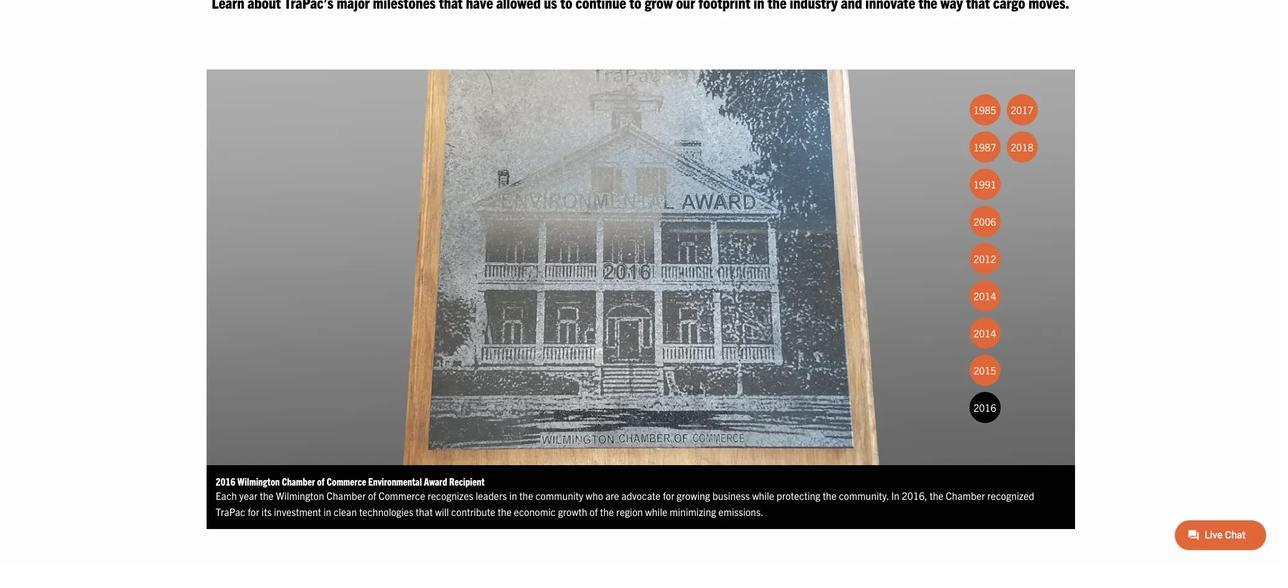 Task type: locate. For each thing, give the bounding box(es) containing it.
0 vertical spatial wilmington
[[237, 475, 280, 488]]

main content containing 1985
[[194, 0, 1282, 545]]

2016,
[[902, 490, 928, 502]]

wilmington
[[237, 475, 280, 488], [276, 490, 324, 502]]

0 vertical spatial 2016
[[974, 402, 997, 414]]

wilmington up year
[[237, 475, 280, 488]]

1 horizontal spatial chamber
[[327, 490, 366, 502]]

chamber
[[282, 475, 315, 488], [327, 490, 366, 502], [946, 490, 986, 502]]

recognizes
[[428, 490, 474, 502]]

while
[[752, 490, 775, 502], [645, 506, 668, 518]]

recognized
[[988, 490, 1035, 502]]

1 horizontal spatial while
[[752, 490, 775, 502]]

in right leaders
[[509, 490, 517, 502]]

2016 down 2015
[[974, 402, 997, 414]]

2014
[[974, 290, 997, 302], [974, 327, 997, 340]]

the up its
[[260, 490, 274, 502]]

for left 'growing' on the bottom right
[[663, 490, 675, 502]]

1 vertical spatial while
[[645, 506, 668, 518]]

of up technologies
[[368, 490, 376, 502]]

1 horizontal spatial for
[[663, 490, 675, 502]]

0 vertical spatial while
[[752, 490, 775, 502]]

1991
[[974, 178, 997, 191]]

trapac
[[216, 506, 245, 518]]

0 horizontal spatial in
[[324, 506, 332, 518]]

while up the emissions.
[[752, 490, 775, 502]]

business
[[713, 490, 750, 502]]

of down the who
[[590, 506, 598, 518]]

0 horizontal spatial 2016
[[216, 475, 235, 488]]

region
[[616, 506, 643, 518]]

0 horizontal spatial of
[[317, 475, 325, 488]]

1 vertical spatial 2014
[[974, 327, 997, 340]]

that
[[416, 506, 433, 518]]

chamber up investment
[[282, 475, 315, 488]]

commerce up "clean"
[[327, 475, 366, 488]]

advocate
[[622, 490, 661, 502]]

2014 down 2012
[[974, 290, 997, 302]]

main content
[[194, 0, 1282, 545]]

2 horizontal spatial of
[[590, 506, 598, 518]]

0 vertical spatial for
[[663, 490, 675, 502]]

who
[[586, 490, 603, 502]]

will
[[435, 506, 449, 518]]

chamber up "clean"
[[327, 490, 366, 502]]

0 vertical spatial of
[[317, 475, 325, 488]]

commerce down environmental
[[379, 490, 425, 502]]

are
[[606, 490, 619, 502]]

1 vertical spatial 2016
[[216, 475, 235, 488]]

for left its
[[248, 506, 259, 518]]

0 horizontal spatial for
[[248, 506, 259, 518]]

2 horizontal spatial chamber
[[946, 490, 986, 502]]

the down leaders
[[498, 506, 512, 518]]

of
[[317, 475, 325, 488], [368, 490, 376, 502], [590, 506, 598, 518]]

investment
[[274, 506, 321, 518]]

2014 up 2015
[[974, 327, 997, 340]]

2016 inside "2016 wilmington chamber of commerce environmental award recipient each year the wilmington chamber of commerce recognizes leaders in the community who are advocate for growing business while protecting the community. in 2016, the chamber recognized trapac for its investment in clean technologies that will contribute the economic growth of the region while minimizing emissions."
[[216, 475, 235, 488]]

its
[[262, 506, 272, 518]]

the right 2016,
[[930, 490, 944, 502]]

in
[[892, 490, 900, 502]]

1 vertical spatial of
[[368, 490, 376, 502]]

commerce
[[327, 475, 366, 488], [379, 490, 425, 502]]

2016 for 2016 wilmington chamber of commerce environmental award recipient each year the wilmington chamber of commerce recognizes leaders in the community who are advocate for growing business while protecting the community. in 2016, the chamber recognized trapac for its investment in clean technologies that will contribute the economic growth of the region while minimizing emissions.
[[216, 475, 235, 488]]

wilmington up investment
[[276, 490, 324, 502]]

1 horizontal spatial commerce
[[379, 490, 425, 502]]

2 vertical spatial of
[[590, 506, 598, 518]]

protecting
[[777, 490, 821, 502]]

2016
[[974, 402, 997, 414], [216, 475, 235, 488]]

2016 up each
[[216, 475, 235, 488]]

chamber left recognized
[[946, 490, 986, 502]]

emissions.
[[719, 506, 764, 518]]

growth
[[558, 506, 588, 518]]

for
[[663, 490, 675, 502], [248, 506, 259, 518]]

in
[[509, 490, 517, 502], [324, 506, 332, 518]]

while down advocate
[[645, 506, 668, 518]]

1 horizontal spatial 2016
[[974, 402, 997, 414]]

0 vertical spatial in
[[509, 490, 517, 502]]

0 horizontal spatial commerce
[[327, 475, 366, 488]]

the
[[260, 490, 274, 502], [520, 490, 533, 502], [823, 490, 837, 502], [930, 490, 944, 502], [498, 506, 512, 518], [600, 506, 614, 518]]

in left "clean"
[[324, 506, 332, 518]]

2012
[[974, 253, 997, 265]]

of up investment
[[317, 475, 325, 488]]

1 horizontal spatial in
[[509, 490, 517, 502]]

0 vertical spatial 2014
[[974, 290, 997, 302]]



Task type: describe. For each thing, give the bounding box(es) containing it.
each
[[216, 490, 237, 502]]

1 horizontal spatial of
[[368, 490, 376, 502]]

0 horizontal spatial chamber
[[282, 475, 315, 488]]

1987
[[974, 141, 997, 153]]

growing
[[677, 490, 710, 502]]

award
[[424, 475, 447, 488]]

1 vertical spatial for
[[248, 506, 259, 518]]

the right 'protecting'
[[823, 490, 837, 502]]

0 horizontal spatial while
[[645, 506, 668, 518]]

environmental
[[368, 475, 422, 488]]

technologies
[[359, 506, 414, 518]]

2016 for 2016
[[974, 402, 997, 414]]

economic
[[514, 506, 556, 518]]

the down are on the bottom left of page
[[600, 506, 614, 518]]

year
[[239, 490, 258, 502]]

1985
[[974, 104, 997, 116]]

recipient
[[449, 475, 485, 488]]

minimizing
[[670, 506, 716, 518]]

1 2014 from the top
[[974, 290, 997, 302]]

clean
[[334, 506, 357, 518]]

2016 wilmington chamber of commerce environmental award recipient each year the wilmington chamber of commerce recognizes leaders in the community who are advocate for growing business while protecting the community. in 2016, the chamber recognized trapac for its investment in clean technologies that will contribute the economic growth of the region while minimizing emissions.
[[216, 475, 1035, 518]]

2018
[[1011, 141, 1034, 153]]

1 vertical spatial wilmington
[[276, 490, 324, 502]]

2017
[[1011, 104, 1034, 116]]

2006
[[974, 215, 997, 228]]

1 vertical spatial in
[[324, 506, 332, 518]]

2015
[[974, 364, 997, 377]]

the up economic
[[520, 490, 533, 502]]

contribute
[[451, 506, 496, 518]]

leaders
[[476, 490, 507, 502]]

community.
[[839, 490, 889, 502]]

2 2014 from the top
[[974, 327, 997, 340]]

0 vertical spatial commerce
[[327, 475, 366, 488]]

community
[[536, 490, 584, 502]]

1 vertical spatial commerce
[[379, 490, 425, 502]]



Task type: vqa. For each thing, say whether or not it's contained in the screenshot.
2nd 2014 from the bottom
yes



